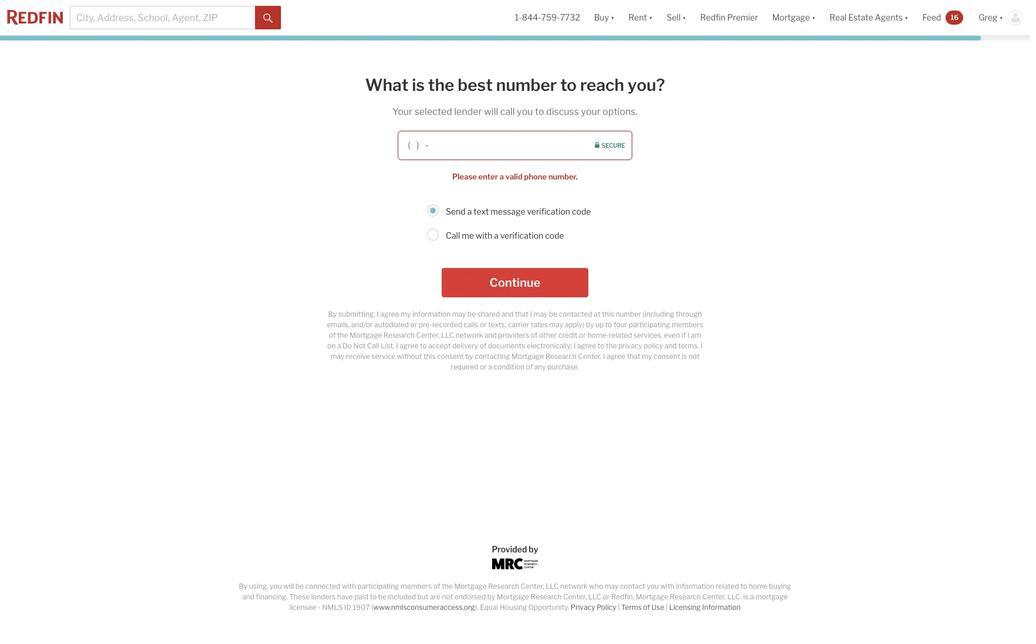 Task type: describe. For each thing, give the bounding box(es) containing it.
licensing
[[670, 603, 701, 612]]

redfin premier
[[701, 13, 759, 23]]

phone number.
[[525, 172, 578, 181]]

to up (
[[370, 593, 377, 602]]

real estate agents ▾ button
[[823, 0, 916, 35]]

may
[[605, 582, 619, 591]]

or inside by using, you will be connected with participating members of the mortgage research center, llc network who may contact you with information related to home buying and financing. these lenders have paid to be included but are not endorsed by mortgage research center, llc or redfin. mortgage research center, llc. is a mortgage licensee - nmls id 1907 (
[[603, 593, 610, 602]]

contacting mortgage research center link
[[475, 352, 601, 361]]

2 horizontal spatial center,
[[703, 593, 726, 602]]

sell
[[667, 13, 681, 23]]

0 vertical spatial llc
[[546, 582, 559, 591]]

send a text message verification code
[[446, 207, 591, 217]]

contact
[[621, 582, 646, 591]]

members inside by using, you will be connected with participating members of the mortgage research center, llc network who may contact you with information related to home buying and financing. these lenders have paid to be included but are not endorsed by mortgage research center, llc or redfin. mortgage research center, llc. is a mortgage licensee - nmls id 1907 (
[[401, 582, 432, 591]]

a left text
[[468, 207, 472, 217]]

real
[[830, 13, 847, 23]]

rent ▾
[[629, 13, 653, 23]]

what
[[365, 75, 409, 95]]

home
[[749, 582, 768, 591]]

to up llc.
[[741, 582, 748, 591]]

policy
[[597, 603, 617, 612]]

these
[[289, 593, 310, 602]]

terms link
[[679, 342, 698, 351]]

not
[[442, 593, 453, 602]]

endorsed
[[455, 593, 486, 602]]

valid
[[506, 172, 523, 181]]

www.nmlsconsumeraccess.org
[[374, 603, 475, 612]]

rent ▾ button
[[622, 0, 660, 35]]

opportunity.
[[529, 603, 570, 612]]

agents
[[876, 13, 903, 23]]

participating members link
[[629, 321, 704, 330]]

credit
[[559, 331, 578, 340]]

1 horizontal spatial by
[[529, 545, 539, 555]]

1 | from the left
[[618, 603, 620, 612]]

1-
[[515, 13, 522, 23]]

privacy policy link
[[619, 342, 664, 351]]

1 vertical spatial be
[[378, 593, 387, 602]]

sell ▾ button
[[660, 0, 694, 35]]

1-844-759-7732
[[515, 13, 580, 23]]

connected
[[306, 582, 341, 591]]

a down the message
[[494, 231, 499, 241]]

2 horizontal spatial you
[[647, 582, 659, 591]]

0 vertical spatial the
[[428, 75, 455, 95]]

to left discuss
[[535, 106, 545, 117]]

financing.
[[256, 593, 288, 602]]

1 horizontal spatial center,
[[564, 593, 587, 602]]

premier
[[728, 13, 759, 23]]

enter
[[479, 172, 498, 181]]

real estate agents ▾
[[830, 13, 909, 23]]

sell ▾ button
[[667, 0, 687, 35]]

will for provided
[[284, 582, 294, 591]]

greg
[[979, 13, 998, 23]]

licensing information link
[[670, 603, 741, 612]]

▾ inside real estate agents ▾ link
[[905, 13, 909, 23]]

contacting
[[475, 352, 510, 361]]

mortgage inside terms contacting mortgage research center
[[512, 352, 544, 361]]

but
[[418, 593, 429, 602]]

verification code for call me with a verification code
[[501, 231, 565, 241]]

▾ for sell ▾
[[683, 13, 687, 23]]

is inside by using, you will be connected with participating members of the mortgage research center, llc network who may contact you with information related to home buying and financing. these lenders have paid to be included but are not endorsed by mortgage research center, llc or redfin. mortgage research center, llc. is a mortgage licensee - nmls id 1907 (
[[744, 593, 749, 602]]

by
[[239, 582, 248, 591]]

www.nmlsconsumeraccess.org link
[[374, 603, 475, 612]]

me
[[462, 231, 474, 241]]

www.nmlsconsumeraccess.org ). equal housing opportunity. privacy policy | terms of use | licensing information
[[374, 603, 741, 612]]

please
[[453, 172, 477, 181]]

submit search image
[[264, 13, 273, 23]]

participating inside participating members other credit or home-related services privacy policy
[[629, 321, 671, 330]]

research up housing at the bottom
[[489, 582, 520, 591]]

2 horizontal spatial with
[[661, 582, 675, 591]]

participating members other credit or home-related services privacy policy
[[539, 321, 704, 351]]

redfin premier button
[[694, 0, 766, 35]]

844-
[[522, 13, 542, 23]]

selected
[[415, 106, 452, 117]]

privacy
[[571, 603, 596, 612]]

call me with a verification code
[[446, 231, 565, 241]]

option group containing send a text message verification code
[[281, 203, 750, 245]]

who
[[590, 582, 604, 591]]

what is the best number to reach you?
[[365, 75, 665, 95]]

provided by
[[492, 545, 539, 555]]

terms
[[622, 603, 642, 612]]

use
[[652, 603, 665, 612]]

reach you?
[[581, 75, 665, 95]]

paid
[[355, 593, 369, 602]]

2 | from the left
[[666, 603, 668, 612]]

of for terms
[[644, 603, 651, 612]]

real estate agents ▾ link
[[830, 0, 909, 35]]

mortgage ▾ button
[[766, 0, 823, 35]]

▾ for mortgage ▾
[[812, 13, 816, 23]]

buy ▾ button
[[595, 0, 615, 35]]

City, Address, School, Agent, ZIP search field
[[70, 6, 255, 29]]

verification code for send a text message verification code
[[528, 207, 591, 217]]

buy ▾
[[595, 13, 615, 23]]

center
[[578, 352, 601, 361]]

credit link
[[559, 331, 578, 340]]

have
[[337, 593, 353, 602]]



Task type: locate. For each thing, give the bounding box(es) containing it.
0 vertical spatial participating
[[629, 321, 671, 330]]

policy
[[644, 342, 664, 351]]

home-related services link
[[588, 331, 662, 340]]

with right me
[[476, 231, 493, 241]]

1 horizontal spatial be
[[378, 593, 387, 602]]

is up selected
[[412, 75, 425, 95]]

by using, you will be connected with participating members of the mortgage research center, llc network who may contact you with information related to home buying and financing. these lenders have paid to be included but are not endorsed by mortgage research center, llc or redfin. mortgage research center, llc. is a mortgage licensee - nmls id 1907 (
[[239, 582, 792, 612]]

information
[[677, 582, 715, 591]]

by inside by using, you will be connected with participating members of the mortgage research center, llc network who may contact you with information related to home buying and financing. these lenders have paid to be included but are not endorsed by mortgage research center, llc or redfin. mortgage research center, llc. is a mortgage licensee - nmls id 1907 (
[[488, 593, 496, 602]]

terms of use link
[[622, 603, 665, 612]]

3 ▾ from the left
[[683, 13, 687, 23]]

0 horizontal spatial |
[[618, 603, 620, 612]]

the inside by using, you will be connected with participating members of the mortgage research center, llc network who may contact you with information related to home buying and financing. these lenders have paid to be included but are not endorsed by mortgage research center, llc or redfin. mortgage research center, llc. is a mortgage licensee - nmls id 1907 (
[[442, 582, 453, 591]]

▾ right buy
[[611, 13, 615, 23]]

or inside participating members other credit or home-related services privacy policy
[[579, 331, 586, 340]]

verification code down send a text message verification code at the top
[[501, 231, 565, 241]]

of for members
[[434, 582, 441, 591]]

0 vertical spatial by
[[529, 545, 539, 555]]

▾ right greg
[[1000, 13, 1004, 23]]

redfin.
[[612, 593, 635, 602]]

mortgage down other
[[512, 352, 544, 361]]

a
[[500, 172, 504, 181], [468, 207, 472, 217], [494, 231, 499, 241], [751, 593, 754, 602]]

mortgage inside dropdown button
[[773, 13, 811, 23]]

1 vertical spatial by
[[488, 593, 496, 602]]

will up these
[[284, 582, 294, 591]]

terms
[[679, 342, 698, 351]]

▾ for greg ▾
[[1000, 13, 1004, 23]]

with up have
[[342, 582, 356, 591]]

center, down network
[[564, 593, 587, 602]]

nmls
[[322, 603, 343, 612]]

your selected lender will call you to discuss your options.
[[393, 106, 638, 117]]

▾ for rent ▾
[[649, 13, 653, 23]]

the up selected
[[428, 75, 455, 95]]

verification code down phone number.
[[528, 207, 591, 217]]

2 ▾ from the left
[[649, 13, 653, 23]]

a inside by using, you will be connected with participating members of the mortgage research center, llc network who may contact you with information related to home buying and financing. these lenders have paid to be included but are not endorsed by mortgage research center, llc or redfin. mortgage research center, llc. is a mortgage licensee - nmls id 1907 (
[[751, 593, 754, 602]]

llc up opportunity. on the bottom of page
[[546, 582, 559, 591]]

mortgage research center image
[[493, 559, 538, 570]]

center, up information
[[703, 593, 726, 602]]

0 vertical spatial of
[[434, 582, 441, 591]]

1 vertical spatial of
[[644, 603, 651, 612]]

llc up privacy policy link on the right of the page
[[589, 593, 602, 602]]

| down redfin.
[[618, 603, 620, 612]]

0 horizontal spatial by
[[488, 593, 496, 602]]

research
[[546, 352, 577, 361], [489, 582, 520, 591], [531, 593, 562, 602], [670, 593, 701, 602]]

0 horizontal spatial of
[[434, 582, 441, 591]]

0 horizontal spatial llc
[[546, 582, 559, 591]]

continue
[[490, 276, 541, 290]]

buy ▾ button
[[587, 0, 622, 35]]

using,
[[249, 582, 269, 591]]

members inside participating members other credit or home-related services privacy policy
[[672, 321, 704, 330]]

privacy policy link
[[571, 603, 617, 612]]

to up discuss
[[561, 75, 577, 95]]

call
[[501, 106, 515, 117]]

and
[[242, 593, 255, 602]]

mortgage ▾ button
[[773, 0, 816, 35]]

will left call
[[484, 106, 499, 117]]

1 horizontal spatial |
[[666, 603, 668, 612]]

0 horizontal spatial participating
[[358, 582, 399, 591]]

1 vertical spatial will
[[284, 582, 294, 591]]

be
[[296, 582, 304, 591], [378, 593, 387, 602]]

participating inside by using, you will be connected with participating members of the mortgage research center, llc network who may contact you with information related to home buying and financing. these lenders have paid to be included but are not endorsed by mortgage research center, llc or redfin. mortgage research center, llc. is a mortgage licensee - nmls id 1907 (
[[358, 582, 399, 591]]

a left "valid"
[[500, 172, 504, 181]]

please enter a valid phone number.
[[453, 172, 578, 181]]

1 horizontal spatial related
[[716, 582, 739, 591]]

related inside by using, you will be connected with participating members of the mortgage research center, llc network who may contact you with information related to home buying and financing. these lenders have paid to be included but are not endorsed by mortgage research center, llc or redfin. mortgage research center, llc. is a mortgage licensee - nmls id 1907 (
[[716, 582, 739, 591]]

What is the best number to reach you? telephone field
[[398, 131, 633, 160]]

with inside option group
[[476, 231, 493, 241]]

of up are
[[434, 582, 441, 591]]

is right llc.
[[744, 593, 749, 602]]

llc.
[[728, 593, 742, 602]]

1 vertical spatial related
[[716, 582, 739, 591]]

feed
[[923, 13, 942, 23]]

1 vertical spatial verification code
[[501, 231, 565, 241]]

housing
[[500, 603, 527, 612]]

).
[[475, 603, 479, 612]]

1 vertical spatial members
[[401, 582, 432, 591]]

you up financing.
[[270, 582, 282, 591]]

mortgage
[[773, 13, 811, 23], [512, 352, 544, 361], [455, 582, 487, 591], [497, 593, 530, 602], [636, 593, 669, 602]]

by up mortgage research center image
[[529, 545, 539, 555]]

or right credit link
[[579, 331, 586, 340]]

1 horizontal spatial you
[[517, 106, 533, 117]]

0 horizontal spatial center,
[[521, 582, 545, 591]]

your options.
[[581, 106, 638, 117]]

greg ▾
[[979, 13, 1004, 23]]

number
[[497, 75, 557, 95]]

of left use at the right of the page
[[644, 603, 651, 612]]

information
[[703, 603, 741, 612]]

with up use at the right of the page
[[661, 582, 675, 591]]

included
[[388, 593, 416, 602]]

6 ▾ from the left
[[1000, 13, 1004, 23]]

privacy
[[619, 342, 643, 351]]

participating
[[629, 321, 671, 330], [358, 582, 399, 591]]

center, up opportunity. on the bottom of page
[[521, 582, 545, 591]]

mortgage
[[756, 593, 788, 602]]

▾ left the real
[[812, 13, 816, 23]]

1 horizontal spatial participating
[[629, 321, 671, 330]]

members up but
[[401, 582, 432, 591]]

llc
[[546, 582, 559, 591], [589, 593, 602, 602]]

▾ right agents
[[905, 13, 909, 23]]

0 vertical spatial members
[[672, 321, 704, 330]]

discuss
[[547, 106, 579, 117]]

▾ inside mortgage ▾ dropdown button
[[812, 13, 816, 23]]

0 vertical spatial be
[[296, 582, 304, 591]]

▾ right rent
[[649, 13, 653, 23]]

related
[[609, 331, 633, 340], [716, 582, 739, 591]]

participating up paid on the bottom of page
[[358, 582, 399, 591]]

mortgage up housing at the bottom
[[497, 593, 530, 602]]

▾ inside rent ▾ dropdown button
[[649, 13, 653, 23]]

1 ▾ from the left
[[611, 13, 615, 23]]

▾ right the sell
[[683, 13, 687, 23]]

option group
[[281, 203, 750, 245]]

▾
[[611, 13, 615, 23], [649, 13, 653, 23], [683, 13, 687, 23], [812, 13, 816, 23], [905, 13, 909, 23], [1000, 13, 1004, 23]]

mortgage left the real
[[773, 13, 811, 23]]

be up these
[[296, 582, 304, 591]]

are
[[430, 593, 441, 602]]

participating up services
[[629, 321, 671, 330]]

▾ inside buy ▾ dropdown button
[[611, 13, 615, 23]]

be left included
[[378, 593, 387, 602]]

center,
[[521, 582, 545, 591], [564, 593, 587, 602], [703, 593, 726, 602]]

0 vertical spatial will
[[484, 106, 499, 117]]

1 horizontal spatial with
[[476, 231, 493, 241]]

id
[[344, 603, 352, 612]]

is
[[412, 75, 425, 95], [744, 593, 749, 602]]

you right the contact
[[647, 582, 659, 591]]

related up llc.
[[716, 582, 739, 591]]

send
[[446, 207, 466, 217]]

estate
[[849, 13, 874, 23]]

of inside by using, you will be connected with participating members of the mortgage research center, llc network who may contact you with information related to home buying and financing. these lenders have paid to be included but are not endorsed by mortgage research center, llc or redfin. mortgage research center, llc. is a mortgage licensee - nmls id 1907 (
[[434, 582, 441, 591]]

a down home
[[751, 593, 754, 602]]

0 horizontal spatial you
[[270, 582, 282, 591]]

will inside by using, you will be connected with participating members of the mortgage research center, llc network who may contact you with information related to home buying and financing. these lenders have paid to be included but are not endorsed by mortgage research center, llc or redfin. mortgage research center, llc. is a mortgage licensee - nmls id 1907 (
[[284, 582, 294, 591]]

0 vertical spatial verification code
[[528, 207, 591, 217]]

1 horizontal spatial will
[[484, 106, 499, 117]]

759-
[[542, 13, 560, 23]]

by up equal
[[488, 593, 496, 602]]

members up terms link
[[672, 321, 704, 330]]

home-
[[588, 331, 609, 340]]

mortgage up endorsed
[[455, 582, 487, 591]]

0 horizontal spatial is
[[412, 75, 425, 95]]

other
[[539, 331, 557, 340]]

will for what
[[484, 106, 499, 117]]

1 horizontal spatial llc
[[589, 593, 602, 602]]

1 horizontal spatial of
[[644, 603, 651, 612]]

research inside terms contacting mortgage research center
[[546, 352, 577, 361]]

text
[[474, 207, 489, 217]]

or up 'policy'
[[603, 593, 610, 602]]

will
[[484, 106, 499, 117], [284, 582, 294, 591]]

1 vertical spatial llc
[[589, 593, 602, 602]]

4 ▾ from the left
[[812, 13, 816, 23]]

buy
[[595, 13, 609, 23]]

(
[[372, 603, 374, 612]]

your
[[393, 106, 413, 117]]

1 horizontal spatial members
[[672, 321, 704, 330]]

1 vertical spatial is
[[744, 593, 749, 602]]

0 horizontal spatial members
[[401, 582, 432, 591]]

-
[[318, 603, 321, 612]]

0 horizontal spatial or
[[579, 331, 586, 340]]

related up privacy
[[609, 331, 633, 340]]

or
[[579, 331, 586, 340], [603, 593, 610, 602]]

lenders
[[311, 593, 336, 602]]

1 vertical spatial participating
[[358, 582, 399, 591]]

the up the not
[[442, 582, 453, 591]]

you right call
[[517, 106, 533, 117]]

1 horizontal spatial is
[[744, 593, 749, 602]]

research down credit
[[546, 352, 577, 361]]

0 vertical spatial or
[[579, 331, 586, 340]]

7732
[[560, 13, 580, 23]]

▾ inside sell ▾ dropdown button
[[683, 13, 687, 23]]

terms contacting mortgage research center
[[475, 342, 698, 361]]

research up licensing
[[670, 593, 701, 602]]

best
[[458, 75, 493, 95]]

1907
[[353, 603, 370, 612]]

research up opportunity. on the bottom of page
[[531, 593, 562, 602]]

0 horizontal spatial with
[[342, 582, 356, 591]]

related inside participating members other credit or home-related services privacy policy
[[609, 331, 633, 340]]

mortgage up use at the right of the page
[[636, 593, 669, 602]]

0 horizontal spatial related
[[609, 331, 633, 340]]

sell ▾
[[667, 13, 687, 23]]

licensee
[[290, 603, 317, 612]]

▾ for buy ▾
[[611, 13, 615, 23]]

5 ▾ from the left
[[905, 13, 909, 23]]

0 horizontal spatial be
[[296, 582, 304, 591]]

1-844-759-7732 link
[[515, 13, 580, 23]]

1 vertical spatial or
[[603, 593, 610, 602]]

0 horizontal spatial will
[[284, 582, 294, 591]]

0 vertical spatial is
[[412, 75, 425, 95]]

equal
[[480, 603, 499, 612]]

1 horizontal spatial or
[[603, 593, 610, 602]]

lender
[[454, 106, 482, 117]]

rent
[[629, 13, 648, 23]]

provided
[[492, 545, 527, 555]]

to
[[561, 75, 577, 95], [535, 106, 545, 117], [741, 582, 748, 591], [370, 593, 377, 602]]

| right use at the right of the page
[[666, 603, 668, 612]]

1 vertical spatial the
[[442, 582, 453, 591]]

0 vertical spatial related
[[609, 331, 633, 340]]



Task type: vqa. For each thing, say whether or not it's contained in the screenshot.
$1,047,500
no



